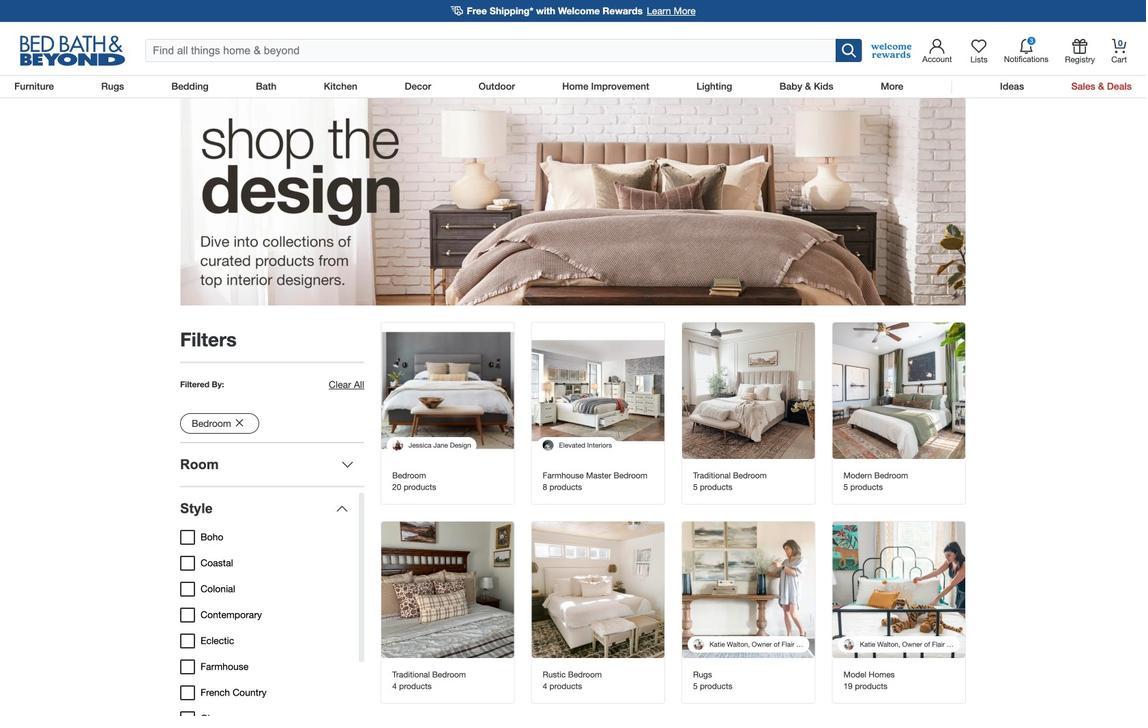Task type: vqa. For each thing, say whether or not it's contained in the screenshot.
the search Image
yes



Task type: describe. For each thing, give the bounding box(es) containing it.
Search Bar field
[[145, 39, 836, 62]]

search image
[[841, 43, 856, 58]]

overstock logo image
[[11, 35, 134, 66]]

Search Overstock field
[[145, 39, 836, 62]]



